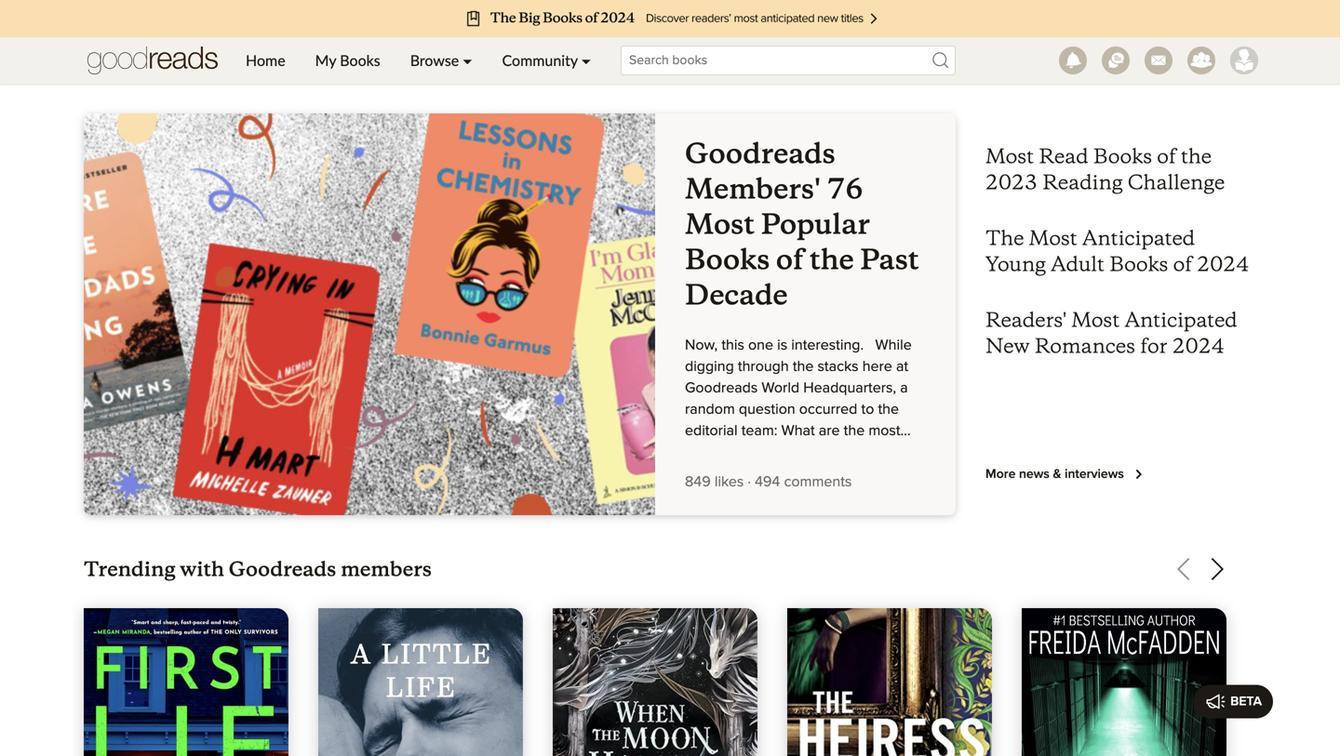 Task type: locate. For each thing, give the bounding box(es) containing it.
goodreads members' 76 most popular books of the past decade image
[[84, 114, 655, 516]]

book cover image
[[84, 609, 289, 757], [318, 609, 523, 757], [553, 609, 758, 757], [788, 609, 993, 757], [1022, 609, 1227, 757]]

2 horizontal spatial the
[[986, 226, 1025, 251]]

question
[[739, 403, 796, 418]]

reading
[[1043, 170, 1123, 195]]

the inside .) the books here are ranked in order of overall popularity, as determined by which titles goodreads members have marked as , or
[[685, 617, 710, 632]]

1 vertical spatial as
[[839, 681, 854, 696]]

0 horizontal spatial as
[[804, 638, 819, 653]]

0 horizontal spatial in
[[866, 617, 878, 632]]

a
[[901, 381, 908, 396]]

popularity,
[[733, 638, 800, 653]]

goodreads inside .) the books here are ranked in order of overall popularity, as determined by which titles goodreads members have marked as , or
[[762, 660, 835, 675]]

to
[[862, 403, 875, 418], [860, 531, 873, 546], [897, 574, 910, 589]]

▾ right browse
[[463, 51, 473, 69]]

2 popular from the top
[[685, 510, 735, 525]]

1 vertical spatial here
[[758, 617, 788, 632]]

interesting.
[[792, 338, 864, 353]]

1 horizontal spatial in
[[880, 510, 892, 525]]

0 horizontal spatial ▾
[[463, 51, 473, 69]]

most
[[986, 144, 1035, 169], [685, 207, 755, 242], [1030, 226, 1078, 251], [1072, 308, 1120, 333]]

0 vertical spatial most
[[869, 424, 901, 439]]

community
[[502, 51, 578, 69]]

the right it.
[[835, 467, 860, 482]]

0 vertical spatial here
[[863, 360, 893, 375]]

1 horizontal spatial ▾
[[582, 51, 591, 69]]

are
[[819, 424, 840, 439], [792, 617, 813, 632]]

books
[[739, 446, 779, 460], [864, 467, 904, 482], [739, 510, 779, 525], [714, 617, 754, 632]]

in inside .) the books here are ranked in order of overall popularity, as determined by which titles goodreads members have marked as , or
[[866, 617, 878, 632]]

1 horizontal spatial here
[[863, 360, 893, 375]]

past up it.
[[824, 446, 852, 460]]

were
[[815, 574, 848, 589]]

books inside goodreads members' 76 most popular books of the past decade
[[685, 242, 770, 277]]

1 vertical spatial past
[[685, 531, 713, 546]]

1 horizontal spatial past
[[824, 446, 852, 460]]

goodreads up "marked"
[[762, 660, 835, 675]]

here
[[863, 360, 893, 375], [758, 617, 788, 632]]

read
[[1039, 144, 1089, 169]]

anticipated inside the most anticipated young adult books of 2024
[[1083, 226, 1196, 251]]

2024 inside the most anticipated young adult books of 2024
[[1198, 252, 1250, 277]]

2 vertical spatial in
[[901, 724, 912, 739]]

anticipated inside readers' most anticipated new romances for 2024
[[1125, 308, 1238, 333]]

the inside the most anticipated young adult books of 2024
[[986, 226, 1025, 251]]

dictionary.
[[805, 595, 873, 610]]

of up challenge
[[1158, 144, 1177, 169]]

home
[[246, 51, 286, 69]]

books
[[340, 51, 381, 69], [1094, 144, 1153, 169], [685, 242, 770, 277], [1110, 252, 1169, 277]]

to up year
[[860, 531, 873, 546]]

order
[[881, 617, 917, 632]]

1 vertical spatial anticipated
[[1125, 308, 1238, 333]]

2 ▾ from the left
[[582, 51, 591, 69]]

past
[[824, 446, 852, 460], [685, 531, 713, 546]]

most up decade
[[685, 207, 755, 242]]

most inside most read books of the 2023 reading challenge
[[986, 144, 1035, 169]]

that
[[872, 553, 897, 568]]

to down headquarters,
[[862, 403, 875, 418]]

0 horizontal spatial this
[[685, 745, 708, 757]]

here left at
[[863, 360, 893, 375]]

of inside .) the books here are ranked in order of overall popularity, as determined by which titles goodreads members have marked as , or
[[921, 617, 933, 632]]

in up 2013.
[[880, 510, 892, 525]]

the down decade?
[[859, 488, 880, 503]]

the most anticipated young adult books of 2024 link
[[986, 226, 1250, 277]]

0 vertical spatial anticipated
[[1083, 226, 1196, 251]]

beta button
[[1194, 686, 1274, 719]]

the up overall at the right bottom of page
[[685, 617, 710, 632]]

1 horizontal spatial the
[[835, 467, 860, 482]]

the up 2013.
[[896, 510, 917, 525]]

None search field
[[606, 46, 971, 75]]

of
[[1158, 144, 1177, 169], [777, 242, 804, 277], [1174, 252, 1193, 277], [783, 446, 796, 460], [921, 617, 933, 632], [875, 745, 888, 757]]

0 vertical spatial are
[[819, 424, 840, 439]]

1 vertical spatial popular
[[685, 510, 735, 525]]

books inside most read books of the 2023 reading challenge
[[1094, 144, 1153, 169]]

0 vertical spatial the
[[986, 226, 1025, 251]]

anticipated up adult
[[1083, 226, 1196, 251]]

books up reading
[[1094, 144, 1153, 169]]

in inside 'while digging through the stacks here at goodreads world headquarters, a random question occurred to the editorial team: what are the most popular books of the past decade? well, we looked into it. the books collected below represent the most popular books on goodreads in the past 10 years, dialing back to 2013. (bonus trivia: that's the year that "selfie" and "twerk" were added to the official oxford dictionary.'
[[880, 510, 892, 525]]

of down members'
[[777, 242, 804, 277]]

books right my
[[340, 51, 381, 69]]

of down challenge
[[1174, 252, 1193, 277]]

books down decade?
[[864, 467, 904, 482]]

1 vertical spatial the
[[835, 467, 860, 482]]

in for .)
[[866, 617, 878, 632]]

0 vertical spatial 2024
[[1198, 252, 1250, 277]]

2 vertical spatial to
[[897, 574, 910, 589]]

likes
[[715, 475, 744, 490]]

4 book cover image from the left
[[788, 609, 993, 757]]

on
[[783, 510, 800, 525]]

familiar
[[803, 724, 850, 739]]

this down you'll
[[685, 745, 708, 757]]

popular
[[761, 207, 870, 242]]

goodreads
[[685, 136, 836, 171], [685, 381, 758, 396], [804, 510, 876, 525], [229, 557, 336, 582], [762, 660, 835, 675]]

the up world
[[793, 360, 814, 375]]

1 horizontal spatial this
[[722, 338, 745, 353]]

goodreads up random
[[685, 381, 758, 396]]

are down occurred
[[819, 424, 840, 439]]

0 vertical spatial this
[[722, 338, 745, 353]]

overall
[[685, 638, 729, 653]]

popular down collected
[[685, 510, 735, 525]]

looked
[[743, 467, 788, 482]]

well,
[[685, 467, 716, 482]]

1 horizontal spatial are
[[819, 424, 840, 439]]

76
[[827, 171, 864, 207]]

which
[[685, 660, 723, 675]]

this inside . you'll find several familiar names in this collection, those authors of
[[685, 745, 708, 757]]

the up challenge
[[1182, 144, 1212, 169]]

0 vertical spatial popular
[[685, 446, 735, 460]]

members'
[[685, 171, 821, 207]]

1 vertical spatial 2024
[[1173, 334, 1225, 359]]

random
[[685, 403, 735, 418]]

(bonus
[[685, 553, 730, 568]]

occurred
[[800, 403, 858, 418]]

below
[[749, 488, 789, 503]]

the inside goodreads members' 76 most popular books of the past decade
[[810, 242, 854, 277]]

most up romances at the top right of the page
[[1072, 308, 1120, 333]]

2024 inside readers' most anticipated new romances for 2024
[[1173, 334, 1225, 359]]

of down what
[[783, 446, 796, 460]]

the left past
[[810, 242, 854, 277]]

popular down editorial
[[685, 446, 735, 460]]

of down the '.)' on the right
[[921, 617, 933, 632]]

2 vertical spatial the
[[685, 617, 710, 632]]

books down official
[[714, 617, 754, 632]]

2 book cover image from the left
[[318, 609, 523, 757]]

0 vertical spatial in
[[880, 510, 892, 525]]

this left one at the top of the page
[[722, 338, 745, 353]]

headquarters,
[[804, 381, 897, 396]]

here inside 'while digging through the stacks here at goodreads world headquarters, a random question occurred to the editorial team: what are the most popular books of the past decade? well, we looked into it. the books collected below represent the most popular books on goodreads in the past 10 years, dialing back to 2013. (bonus trivia: that's the year that "selfie" and "twerk" were added to the official oxford dictionary.'
[[863, 360, 893, 375]]

in for .
[[901, 724, 912, 739]]

dialing
[[778, 531, 821, 546]]

1 vertical spatial are
[[792, 617, 813, 632]]

books down members'
[[685, 242, 770, 277]]

romances
[[1035, 334, 1136, 359]]

as right "marked"
[[839, 681, 854, 696]]

here down 'oxford'
[[758, 617, 788, 632]]

past up (bonus
[[685, 531, 713, 546]]

goodreads members' 76 most popular books of the past decade
[[685, 136, 920, 313]]

is
[[778, 338, 788, 353]]

in up "determined"
[[866, 617, 878, 632]]

the most anticipated young adult books of 2024
[[986, 226, 1250, 277]]

are down 'oxford'
[[792, 617, 813, 632]]

of inside 'while digging through the stacks here at goodreads world headquarters, a random question occurred to the editorial team: what are the most popular books of the past decade? well, we looked into it. the books collected below represent the most popular books on goodreads in the past 10 years, dialing back to 2013. (bonus trivia: that's the year that "selfie" and "twerk" were added to the official oxford dictionary.'
[[783, 446, 796, 460]]

most up 2023
[[986, 144, 1035, 169]]

1 ▾ from the left
[[463, 51, 473, 69]]

back
[[825, 531, 856, 546]]

1 horizontal spatial as
[[839, 681, 854, 696]]

decade?
[[856, 446, 911, 460]]

through
[[738, 360, 789, 375]]

comments
[[784, 475, 852, 490]]

most up decade?
[[869, 424, 901, 439]]

as down ranked
[[804, 638, 819, 653]]

most inside the most anticipated young adult books of 2024
[[1030, 226, 1078, 251]]

now, this one is interesting.
[[685, 338, 864, 353]]

.)
[[915, 595, 922, 610]]

the up the young
[[986, 226, 1025, 251]]

home link
[[231, 37, 300, 84]]

while
[[876, 338, 912, 353]]

0 horizontal spatial are
[[792, 617, 813, 632]]

books right adult
[[1110, 252, 1169, 277]]

new
[[986, 334, 1030, 359]]

most up 2013.
[[884, 488, 916, 503]]

▾ right community
[[582, 51, 591, 69]]

interviews
[[1065, 468, 1125, 481]]

more news & interviews link
[[986, 464, 1151, 486]]

in inside . you'll find several familiar names in this collection, those authors of
[[901, 724, 912, 739]]

with
[[180, 557, 224, 582]]

0 horizontal spatial the
[[685, 617, 710, 632]]

1 vertical spatial this
[[685, 745, 708, 757]]

it.
[[820, 467, 831, 482]]

the
[[986, 226, 1025, 251], [835, 467, 860, 482], [685, 617, 710, 632]]

494
[[755, 475, 781, 490]]

in right names
[[901, 724, 912, 739]]

most up adult
[[1030, 226, 1078, 251]]

what
[[782, 424, 815, 439]]

. you'll find several familiar names in this collection, those authors of
[[685, 703, 917, 757]]

of down names
[[875, 745, 888, 757]]

most
[[869, 424, 901, 439], [884, 488, 916, 503]]

2 horizontal spatial in
[[901, 724, 912, 739]]

anticipated up for
[[1125, 308, 1238, 333]]

while digging through the stacks here at goodreads world headquarters, a random question occurred to the editorial team: what are the most popular books of the past decade? well, we looked into it. the books collected below represent the most popular books on goodreads in the past 10 years, dialing back to 2013. (bonus trivia: that's the year that "selfie" and "twerk" were added to the official oxford dictionary.
[[685, 338, 917, 610]]

1 vertical spatial in
[[866, 617, 878, 632]]

goodreads up popular
[[685, 136, 836, 171]]

0 horizontal spatial here
[[758, 617, 788, 632]]

to right "added"
[[897, 574, 910, 589]]

those
[[782, 745, 819, 757]]

past
[[861, 242, 920, 277]]



Task type: vqa. For each thing, say whether or not it's contained in the screenshot.
Sign In
no



Task type: describe. For each thing, give the bounding box(es) containing it.
authors
[[822, 745, 871, 757]]

names
[[853, 724, 897, 739]]

ranked
[[817, 617, 862, 632]]

profile image for ruby anderson. image
[[1231, 47, 1259, 74]]

are inside .) the books here are ranked in order of overall popularity, as determined by which titles goodreads members have marked as , or
[[792, 617, 813, 632]]

here inside .) the books here are ranked in order of overall popularity, as determined by which titles goodreads members have marked as , or
[[758, 617, 788, 632]]

"selfie"
[[685, 574, 731, 589]]

3 book cover image from the left
[[553, 609, 758, 757]]

books inside the most anticipated young adult books of 2024
[[1110, 252, 1169, 277]]

community ▾
[[502, 51, 591, 69]]

10
[[717, 531, 731, 546]]

.) the books here are ranked in order of overall popularity, as determined by which titles goodreads members have marked as , or
[[685, 595, 933, 717]]

at
[[897, 360, 909, 375]]

home image
[[88, 37, 218, 84]]

trivia:
[[734, 553, 769, 568]]

years,
[[735, 531, 774, 546]]

determined
[[823, 638, 898, 653]]

by
[[902, 638, 918, 653]]

.
[[914, 703, 917, 717]]

members
[[341, 557, 432, 582]]

1 vertical spatial most
[[884, 488, 916, 503]]

of inside the most anticipated young adult books of 2024
[[1174, 252, 1193, 277]]

books down 'team:'
[[739, 446, 779, 460]]

the up into
[[800, 446, 821, 460]]

0 vertical spatial as
[[804, 638, 819, 653]]

into
[[792, 467, 816, 482]]

team:
[[742, 424, 778, 439]]

now,
[[685, 338, 718, 353]]

0 vertical spatial to
[[862, 403, 875, 418]]

more news & interviews
[[986, 468, 1125, 481]]

several
[[752, 724, 799, 739]]

2013.
[[877, 531, 911, 546]]

1 book cover image from the left
[[84, 609, 289, 757]]

anticipated for for
[[1125, 308, 1238, 333]]

browse
[[410, 51, 459, 69]]

goodreads up back
[[804, 510, 876, 525]]

the up were
[[815, 553, 836, 568]]

1 vertical spatial to
[[860, 531, 873, 546]]

goodreads inside goodreads members' 76 most popular books of the past decade
[[685, 136, 836, 171]]

are inside 'while digging through the stacks here at goodreads world headquarters, a random question occurred to the editorial team: what are the most popular books of the past decade? well, we looked into it. the books collected below represent the most popular books on goodreads in the past 10 years, dialing back to 2013. (bonus trivia: that's the year that "selfie" and "twerk" were added to the official oxford dictionary.'
[[819, 424, 840, 439]]

of inside goodreads members' 76 most popular books of the past decade
[[777, 242, 804, 277]]

most read books of the 2023 reading challenge
[[986, 144, 1226, 195]]

that's
[[772, 553, 811, 568]]

0 vertical spatial past
[[824, 446, 852, 460]]

Search by book title or ISBN text field
[[621, 46, 956, 75]]

▾ for browse ▾
[[463, 51, 473, 69]]

anticipated for books
[[1083, 226, 1196, 251]]

▾ for community ▾
[[582, 51, 591, 69]]

community ▾ link
[[487, 37, 606, 84]]

find
[[723, 724, 748, 739]]

books inside .) the books here are ranked in order of overall popularity, as determined by which titles goodreads members have marked as , or
[[714, 617, 754, 632]]

beta
[[1231, 696, 1263, 709]]

decade
[[685, 277, 788, 313]]

you'll
[[685, 724, 720, 739]]

stacks
[[818, 360, 859, 375]]

my books
[[315, 51, 381, 69]]

the down "selfie"
[[685, 595, 706, 610]]

goodreads right with
[[229, 557, 336, 582]]

readers' most anticipated new romances for 2024 link
[[986, 308, 1238, 359]]

challenge
[[1128, 170, 1226, 195]]

official
[[710, 595, 752, 610]]

of inside most read books of the 2023 reading challenge
[[1158, 144, 1177, 169]]

one
[[749, 338, 774, 353]]

my
[[315, 51, 336, 69]]

world
[[762, 381, 800, 396]]

for
[[1141, 334, 1168, 359]]

the inside 'while digging through the stacks here at goodreads world headquarters, a random question occurred to the editorial team: what are the most popular books of the past decade? well, we looked into it. the books collected below represent the most popular books on goodreads in the past 10 years, dialing back to 2013. (bonus trivia: that's the year that "selfie" and "twerk" were added to the official oxford dictionary.'
[[835, 467, 860, 482]]

"twerk"
[[763, 574, 811, 589]]

the inside most read books of the 2023 reading challenge
[[1182, 144, 1212, 169]]

most inside goodreads members' 76 most popular books of the past decade
[[685, 207, 755, 242]]

the down occurred
[[844, 424, 865, 439]]

readers' most anticipated new romances for 2024
[[986, 308, 1238, 359]]

readers'
[[986, 308, 1067, 333]]

most read books of the 2023 reading challenge link
[[986, 144, 1226, 195]]

news
[[1020, 468, 1050, 481]]

849 likes
[[685, 475, 744, 490]]

oxford
[[756, 595, 801, 610]]

494 comments
[[755, 475, 852, 490]]

marked
[[786, 681, 835, 696]]

&
[[1054, 468, 1062, 481]]

members have
[[685, 681, 782, 696]]

trending
[[84, 557, 175, 582]]

849
[[685, 475, 711, 490]]

or
[[810, 703, 823, 717]]

adult
[[1051, 252, 1105, 277]]

my books link
[[300, 37, 395, 84]]

year
[[840, 553, 868, 568]]

browse ▾
[[410, 51, 473, 69]]

trending with goodreads members
[[84, 557, 432, 582]]

0 horizontal spatial past
[[685, 531, 713, 546]]

2023
[[986, 170, 1038, 195]]

titles
[[727, 660, 758, 675]]

,
[[802, 703, 806, 717]]

represent
[[792, 488, 856, 503]]

1 popular from the top
[[685, 446, 735, 460]]

added
[[852, 574, 894, 589]]

most inside readers' most anticipated new romances for 2024
[[1072, 308, 1120, 333]]

books up years, at the right of page
[[739, 510, 779, 525]]

editorial
[[685, 424, 738, 439]]

we
[[720, 467, 740, 482]]

the up decade?
[[878, 403, 899, 418]]

collected
[[685, 488, 745, 503]]

more
[[986, 468, 1016, 481]]

5 book cover image from the left
[[1022, 609, 1227, 757]]

collection,
[[712, 745, 778, 757]]

of inside . you'll find several familiar names in this collection, those authors of
[[875, 745, 888, 757]]

browse ▾ link
[[395, 37, 487, 84]]



